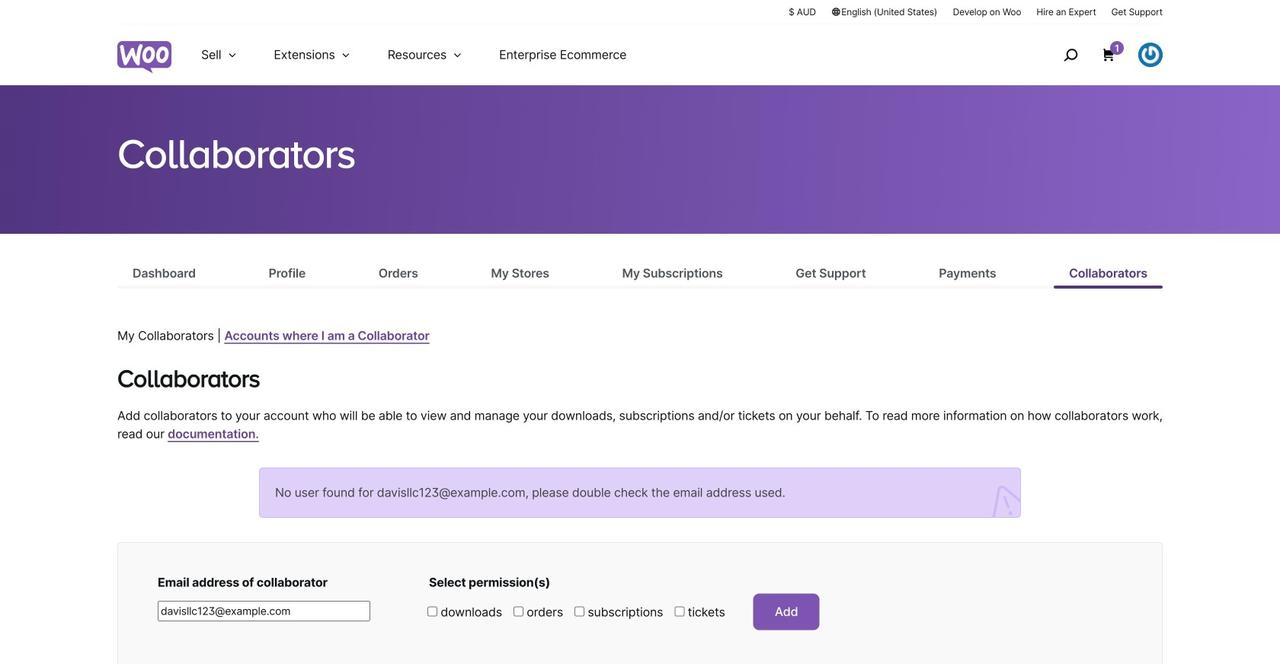 Task type: locate. For each thing, give the bounding box(es) containing it.
None checkbox
[[428, 607, 438, 617], [514, 607, 524, 617], [575, 607, 585, 617], [675, 607, 685, 617], [428, 607, 438, 617], [514, 607, 524, 617], [575, 607, 585, 617], [675, 607, 685, 617]]

open account menu image
[[1139, 43, 1163, 67]]

service navigation menu element
[[1031, 30, 1163, 80]]



Task type: describe. For each thing, give the bounding box(es) containing it.
search image
[[1059, 43, 1083, 67]]



